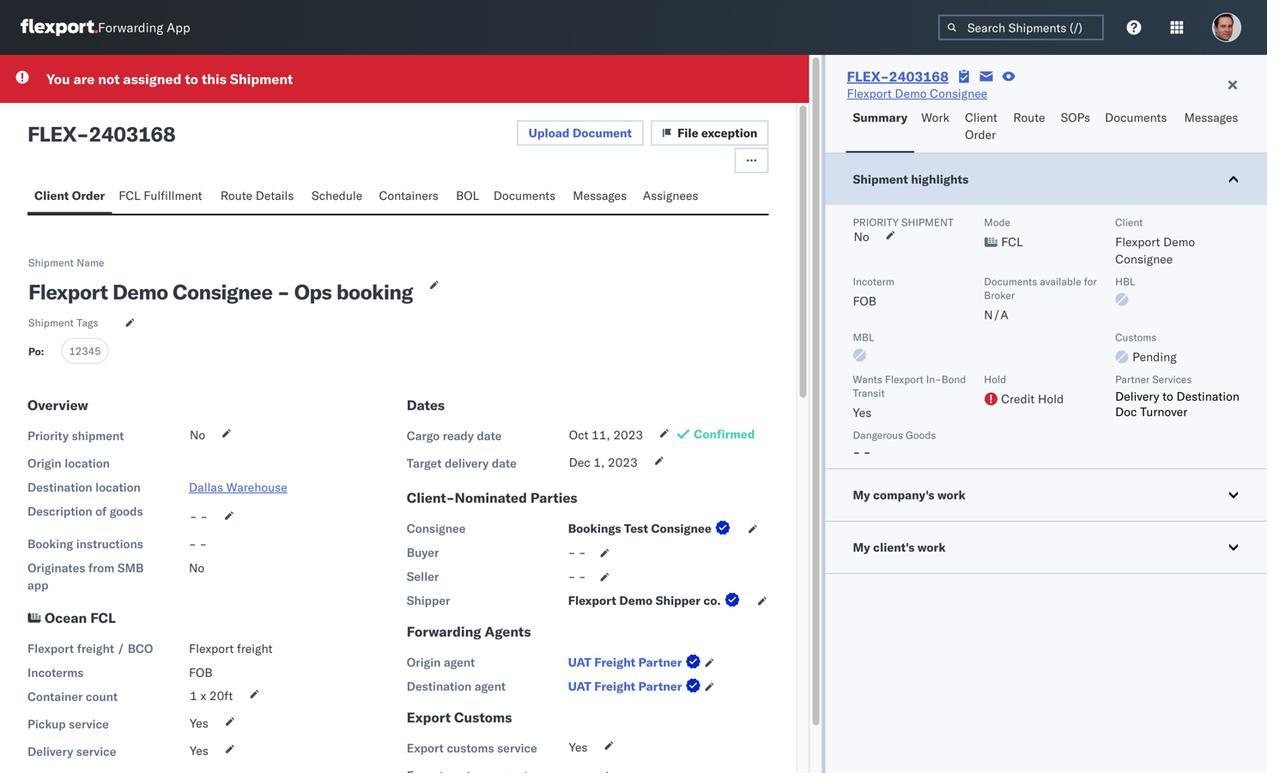 Task type: locate. For each thing, give the bounding box(es) containing it.
no right smb
[[189, 561, 204, 576]]

originates
[[27, 561, 85, 576]]

order
[[965, 127, 996, 142], [72, 188, 105, 203]]

1 horizontal spatial 2403168
[[889, 68, 949, 85]]

demo inside client flexport demo consignee incoterm fob
[[1163, 234, 1195, 249]]

goods
[[110, 504, 143, 519]]

1 export from the top
[[407, 709, 451, 726]]

shipment
[[230, 70, 293, 88], [853, 172, 908, 187], [28, 256, 74, 269], [28, 316, 74, 329]]

fcl left fulfillment
[[119, 188, 140, 203]]

1 vertical spatial agent
[[475, 679, 506, 694]]

work button
[[914, 102, 958, 153]]

client down flex
[[34, 188, 69, 203]]

ocean
[[45, 610, 87, 627]]

date
[[477, 428, 502, 443], [492, 456, 517, 471]]

2023 for dec 1, 2023
[[608, 455, 638, 470]]

1 vertical spatial delivery
[[27, 744, 73, 759]]

uat freight partner for origin agent
[[568, 655, 682, 670]]

export customs service
[[407, 741, 537, 756]]

to up turnover
[[1163, 389, 1173, 404]]

0 vertical spatial hold
[[984, 373, 1006, 386]]

highlights
[[911, 172, 969, 187]]

yes
[[853, 405, 872, 420], [190, 716, 208, 731], [569, 740, 588, 755], [190, 743, 208, 758]]

1 vertical spatial route
[[221, 188, 252, 203]]

route left sops
[[1013, 110, 1045, 125]]

0 horizontal spatial fcl
[[90, 610, 116, 627]]

destination down origin agent
[[407, 679, 472, 694]]

destination down services
[[1177, 389, 1240, 404]]

1 x 20ft
[[190, 689, 233, 704]]

2 uat from the top
[[568, 679, 591, 694]]

1 vertical spatial location
[[95, 480, 141, 495]]

1 vertical spatial forwarding
[[407, 623, 481, 640]]

hold up credit
[[984, 373, 1006, 386]]

are
[[73, 70, 95, 88]]

0 vertical spatial client order button
[[958, 102, 1007, 153]]

bond
[[942, 373, 966, 386]]

flex-2403168
[[847, 68, 949, 85]]

2 freight from the top
[[594, 679, 635, 694]]

client order
[[965, 110, 997, 142], [34, 188, 105, 203]]

1 vertical spatial my
[[853, 540, 870, 555]]

location for destination location
[[95, 480, 141, 495]]

customs up pending
[[1115, 331, 1157, 344]]

2403168 up flexport demo consignee
[[889, 68, 949, 85]]

route inside button
[[221, 188, 252, 203]]

1 freight from the left
[[77, 641, 114, 656]]

shipment for shipment name
[[28, 256, 74, 269]]

delivery
[[1115, 389, 1159, 404], [27, 744, 73, 759]]

order down flex - 2403168 at the top of the page
[[72, 188, 105, 203]]

shipment left the name
[[28, 256, 74, 269]]

incoterms
[[27, 665, 84, 680]]

partner for origin agent
[[638, 655, 682, 670]]

not
[[98, 70, 120, 88]]

1 uat freight partner link from the top
[[568, 654, 704, 671]]

1 vertical spatial shipment
[[72, 428, 124, 443]]

yes for export customs service
[[569, 740, 588, 755]]

flexport for flexport demo consignee - ops booking
[[28, 279, 108, 305]]

no up dallas
[[190, 428, 205, 443]]

service down count
[[69, 717, 109, 732]]

1 horizontal spatial documents button
[[1098, 102, 1177, 153]]

1 vertical spatial freight
[[594, 679, 635, 694]]

order right work "button"
[[965, 127, 996, 142]]

1 freight from the top
[[594, 655, 635, 670]]

date for cargo ready date
[[477, 428, 502, 443]]

export for export customs
[[407, 709, 451, 726]]

2 vertical spatial documents
[[984, 275, 1037, 288]]

2 horizontal spatial destination
[[1177, 389, 1240, 404]]

fcl fulfillment button
[[112, 180, 214, 214]]

my for my company's work
[[853, 488, 870, 503]]

documents button right sops
[[1098, 102, 1177, 153]]

0 vertical spatial fob
[[853, 294, 877, 309]]

0 vertical spatial to
[[185, 70, 198, 88]]

origin location
[[27, 456, 110, 471]]

0 vertical spatial work
[[937, 488, 966, 503]]

shipment highlights button
[[825, 154, 1267, 205]]

1 uat freight partner from the top
[[568, 655, 682, 670]]

priority
[[853, 216, 899, 229], [27, 428, 69, 443]]

origin agent
[[407, 655, 475, 670]]

flexport down shipment name
[[28, 279, 108, 305]]

delivery inside partner services delivery to destination doc turnover
[[1115, 389, 1159, 404]]

0 vertical spatial freight
[[594, 655, 635, 670]]

1 vertical spatial messages
[[573, 188, 627, 203]]

my left company's
[[853, 488, 870, 503]]

bookings
[[568, 521, 621, 536]]

client order right work "button"
[[965, 110, 997, 142]]

1 vertical spatial origin
[[407, 655, 441, 670]]

1 vertical spatial 2023
[[608, 455, 638, 470]]

0 horizontal spatial documents button
[[487, 180, 566, 214]]

bco
[[128, 641, 153, 656]]

fcl down mode
[[1001, 234, 1023, 249]]

sops button
[[1054, 102, 1098, 153]]

consignee for flexport demo consignee
[[930, 86, 988, 101]]

hold
[[984, 373, 1006, 386], [1038, 391, 1064, 406]]

1 horizontal spatial forwarding
[[407, 623, 481, 640]]

shipment up :
[[28, 316, 74, 329]]

broker
[[984, 289, 1015, 302]]

freight for flexport freight / bco
[[77, 641, 114, 656]]

delivery up doc
[[1115, 389, 1159, 404]]

shipment inside button
[[853, 172, 908, 187]]

flexport demo consignee
[[847, 86, 988, 101]]

1 horizontal spatial documents
[[984, 275, 1037, 288]]

dec
[[569, 455, 590, 470]]

work for my company's work
[[937, 488, 966, 503]]

cargo
[[407, 428, 440, 443]]

fcl fulfillment
[[119, 188, 202, 203]]

you
[[46, 70, 70, 88]]

assigned
[[123, 70, 182, 88]]

0 horizontal spatial client order
[[34, 188, 105, 203]]

nominated
[[455, 489, 527, 507]]

0 vertical spatial date
[[477, 428, 502, 443]]

flexport up incoterms
[[27, 641, 74, 656]]

0 vertical spatial export
[[407, 709, 451, 726]]

dec 1, 2023
[[569, 455, 638, 470]]

0 horizontal spatial freight
[[77, 641, 114, 656]]

2 horizontal spatial client
[[1115, 216, 1143, 229]]

1 horizontal spatial freight
[[237, 641, 273, 656]]

no up incoterm
[[854, 229, 869, 244]]

origin
[[27, 456, 62, 471], [407, 655, 441, 670]]

priority down "overview"
[[27, 428, 69, 443]]

work right the client's
[[918, 540, 946, 555]]

documents button right bol
[[487, 180, 566, 214]]

my
[[853, 488, 870, 503], [853, 540, 870, 555]]

2 vertical spatial fcl
[[90, 610, 116, 627]]

2 my from the top
[[853, 540, 870, 555]]

2 horizontal spatial fcl
[[1001, 234, 1023, 249]]

0 horizontal spatial fob
[[189, 665, 213, 680]]

1 vertical spatial fcl
[[1001, 234, 1023, 249]]

upload document
[[529, 125, 632, 140]]

shipment down highlights
[[901, 216, 954, 229]]

yes for delivery service
[[190, 743, 208, 758]]

forwarding up origin agent
[[407, 623, 481, 640]]

0 vertical spatial customs
[[1115, 331, 1157, 344]]

demo for flexport demo shipper co.
[[619, 593, 653, 608]]

confirmed
[[694, 427, 755, 442]]

uat for destination agent
[[568, 679, 591, 694]]

agent up destination agent
[[444, 655, 475, 670]]

target delivery date
[[407, 456, 517, 471]]

0 vertical spatial uat freight partner
[[568, 655, 682, 670]]

0 horizontal spatial priority
[[27, 428, 69, 443]]

work right company's
[[937, 488, 966, 503]]

in-
[[926, 373, 942, 386]]

1 horizontal spatial shipper
[[656, 593, 701, 608]]

booking
[[27, 537, 73, 552]]

flexport down the flex-
[[847, 86, 892, 101]]

1 horizontal spatial hold
[[1038, 391, 1064, 406]]

flex-
[[847, 68, 889, 85]]

agent for destination agent
[[475, 679, 506, 694]]

hold right credit
[[1038, 391, 1064, 406]]

shipment down summary button at the top
[[853, 172, 908, 187]]

0 vertical spatial forwarding
[[98, 19, 163, 36]]

2023 right 11,
[[613, 428, 643, 443]]

delivery down pickup
[[27, 744, 73, 759]]

export customs
[[407, 709, 512, 726]]

origin for origin location
[[27, 456, 62, 471]]

1 vertical spatial uat freight partner link
[[568, 678, 704, 695]]

to left this
[[185, 70, 198, 88]]

location up destination location
[[65, 456, 110, 471]]

priority shipment up origin location
[[27, 428, 124, 443]]

0 vertical spatial 2023
[[613, 428, 643, 443]]

uat freight partner for destination agent
[[568, 679, 682, 694]]

0 horizontal spatial destination
[[27, 480, 92, 495]]

client
[[965, 110, 997, 125], [34, 188, 69, 203], [1115, 216, 1143, 229]]

customs up export customs service
[[454, 709, 512, 726]]

1 vertical spatial client order
[[34, 188, 105, 203]]

wants flexport in-bond transit yes
[[853, 373, 966, 420]]

shipper down seller
[[407, 593, 450, 608]]

2 freight from the left
[[237, 641, 273, 656]]

0 vertical spatial messages
[[1184, 110, 1238, 125]]

flex - 2403168
[[27, 121, 175, 147]]

0 horizontal spatial order
[[72, 188, 105, 203]]

destination for destination location
[[27, 480, 92, 495]]

work
[[937, 488, 966, 503], [918, 540, 946, 555]]

origin up destination location
[[27, 456, 62, 471]]

route for route
[[1013, 110, 1045, 125]]

0 vertical spatial delivery
[[1115, 389, 1159, 404]]

date up client-nominated parties
[[492, 456, 517, 471]]

pending
[[1132, 349, 1177, 364]]

shipment up origin location
[[72, 428, 124, 443]]

2 export from the top
[[407, 741, 444, 756]]

location
[[65, 456, 110, 471], [95, 480, 141, 495]]

2 uat freight partner from the top
[[568, 679, 682, 694]]

client right work
[[965, 110, 997, 125]]

2023 right 1,
[[608, 455, 638, 470]]

date right ready
[[477, 428, 502, 443]]

2 vertical spatial partner
[[638, 679, 682, 694]]

1 vertical spatial messages button
[[566, 180, 636, 214]]

client order button right work
[[958, 102, 1007, 153]]

shipper left co.
[[656, 593, 701, 608]]

yes inside the wants flexport in-bond transit yes
[[853, 405, 872, 420]]

freight for origin agent
[[594, 655, 635, 670]]

0 vertical spatial destination
[[1177, 389, 1240, 404]]

documents inside documents available for broker n/a
[[984, 275, 1037, 288]]

- - for seller
[[568, 569, 586, 584]]

priority down shipment highlights
[[853, 216, 899, 229]]

0 vertical spatial location
[[65, 456, 110, 471]]

service
[[69, 717, 109, 732], [497, 741, 537, 756], [76, 744, 116, 759]]

1 vertical spatial destination
[[27, 480, 92, 495]]

smb
[[117, 561, 144, 576]]

0 vertical spatial client order
[[965, 110, 997, 142]]

0 vertical spatial partner
[[1115, 373, 1150, 386]]

- - for description of goods
[[190, 509, 208, 524]]

1 vertical spatial date
[[492, 456, 517, 471]]

route
[[1013, 110, 1045, 125], [221, 188, 252, 203]]

forwarding left app
[[98, 19, 163, 36]]

20ft
[[209, 689, 233, 704]]

1 vertical spatial partner
[[638, 655, 682, 670]]

client up the hbl
[[1115, 216, 1143, 229]]

flexport left in-
[[885, 373, 924, 386]]

0 horizontal spatial client
[[34, 188, 69, 203]]

2403168 down assigned
[[89, 121, 175, 147]]

flexport for flexport freight
[[189, 641, 234, 656]]

forwarding app link
[[21, 19, 190, 36]]

- - for buyer
[[568, 545, 586, 560]]

yes for pickup service
[[190, 716, 208, 731]]

service down pickup service
[[76, 744, 116, 759]]

my company's work button
[[825, 470, 1267, 521]]

1 horizontal spatial origin
[[407, 655, 441, 670]]

1 horizontal spatial client order
[[965, 110, 997, 142]]

details
[[256, 188, 294, 203]]

-
[[76, 121, 89, 147], [277, 279, 290, 305], [853, 445, 860, 460], [863, 445, 871, 460], [190, 509, 197, 524], [200, 509, 208, 524], [189, 537, 196, 552], [199, 537, 207, 552], [568, 545, 576, 560], [579, 545, 586, 560], [568, 569, 576, 584], [579, 569, 586, 584]]

uat
[[568, 655, 591, 670], [568, 679, 591, 694]]

bol button
[[449, 180, 487, 214]]

co.
[[703, 593, 721, 608]]

1 horizontal spatial priority
[[853, 216, 899, 229]]

file exception button
[[651, 120, 769, 146], [651, 120, 769, 146]]

2 uat freight partner link from the top
[[568, 678, 704, 695]]

this
[[202, 70, 227, 88]]

0 horizontal spatial origin
[[27, 456, 62, 471]]

1 horizontal spatial fob
[[853, 294, 877, 309]]

route left details
[[221, 188, 252, 203]]

1 vertical spatial documents button
[[487, 180, 566, 214]]

po :
[[28, 345, 44, 358]]

consignee
[[930, 86, 988, 101], [1115, 252, 1173, 267], [173, 279, 273, 305], [407, 521, 466, 536], [651, 521, 712, 536]]

0 vertical spatial priority
[[853, 216, 899, 229]]

0 vertical spatial uat
[[568, 655, 591, 670]]

0 horizontal spatial route
[[221, 188, 252, 203]]

shipment for shipment highlights
[[853, 172, 908, 187]]

2 vertical spatial client
[[1115, 216, 1143, 229]]

fcl inside button
[[119, 188, 140, 203]]

1 horizontal spatial messages
[[1184, 110, 1238, 125]]

export down destination agent
[[407, 709, 451, 726]]

1 my from the top
[[853, 488, 870, 503]]

1 vertical spatial export
[[407, 741, 444, 756]]

fob up x on the bottom of page
[[189, 665, 213, 680]]

documents right sops
[[1105, 110, 1167, 125]]

2 vertical spatial destination
[[407, 679, 472, 694]]

flexport up the hbl
[[1115, 234, 1160, 249]]

0 horizontal spatial documents
[[494, 188, 556, 203]]

2 horizontal spatial documents
[[1105, 110, 1167, 125]]

my left the client's
[[853, 540, 870, 555]]

0 horizontal spatial client order button
[[27, 180, 112, 214]]

1 horizontal spatial messages button
[[1177, 102, 1248, 153]]

fob down incoterm
[[853, 294, 877, 309]]

fcl up flexport freight / bco
[[90, 610, 116, 627]]

name
[[77, 256, 104, 269]]

1 vertical spatial client
[[34, 188, 69, 203]]

destination up description
[[27, 480, 92, 495]]

1 horizontal spatial customs
[[1115, 331, 1157, 344]]

0 vertical spatial origin
[[27, 456, 62, 471]]

documents up broker
[[984, 275, 1037, 288]]

documents right the bol 'button'
[[494, 188, 556, 203]]

booking
[[336, 279, 413, 305]]

1 uat from the top
[[568, 655, 591, 670]]

location up goods
[[95, 480, 141, 495]]

2 vertical spatial no
[[189, 561, 204, 576]]

0 vertical spatial shipment
[[901, 216, 954, 229]]

freight for destination agent
[[594, 679, 635, 694]]

0 vertical spatial my
[[853, 488, 870, 503]]

export left 'customs'
[[407, 741, 444, 756]]

priority shipment down shipment highlights
[[853, 216, 954, 229]]

route inside "button"
[[1013, 110, 1045, 125]]

you are not assigned to this shipment
[[46, 70, 293, 88]]

flexport freight / bco
[[27, 641, 153, 656]]

client order down flex
[[34, 188, 105, 203]]

uat freight partner
[[568, 655, 682, 670], [568, 679, 682, 694]]

demo for flexport demo consignee
[[895, 86, 927, 101]]

to
[[185, 70, 198, 88], [1163, 389, 1173, 404]]

1 horizontal spatial delivery
[[1115, 389, 1159, 404]]

agent up the export customs at the left of page
[[475, 679, 506, 694]]

priority shipment
[[853, 216, 954, 229], [27, 428, 124, 443]]

1 vertical spatial priority shipment
[[27, 428, 124, 443]]

ops
[[294, 279, 332, 305]]

flexport down bookings
[[568, 593, 616, 608]]

1 vertical spatial work
[[918, 540, 946, 555]]

1 vertical spatial customs
[[454, 709, 512, 726]]

file
[[677, 125, 698, 140]]

route button
[[1007, 102, 1054, 153]]

my for my client's work
[[853, 540, 870, 555]]

0 horizontal spatial shipper
[[407, 593, 450, 608]]

wants
[[853, 373, 882, 386]]

destination
[[1177, 389, 1240, 404], [27, 480, 92, 495], [407, 679, 472, 694]]

destination inside partner services delivery to destination doc turnover
[[1177, 389, 1240, 404]]

flexport for flexport demo consignee
[[847, 86, 892, 101]]

assignees button
[[636, 180, 708, 214]]

client order button down flex
[[27, 180, 112, 214]]

origin up destination agent
[[407, 655, 441, 670]]

1
[[190, 689, 197, 704]]

flexport up 1 x 20ft
[[189, 641, 234, 656]]

app
[[27, 578, 48, 593]]

1 horizontal spatial to
[[1163, 389, 1173, 404]]



Task type: vqa. For each thing, say whether or not it's contained in the screenshot.


Task type: describe. For each thing, give the bounding box(es) containing it.
to inside partner services delivery to destination doc turnover
[[1163, 389, 1173, 404]]

location for origin location
[[65, 456, 110, 471]]

0 horizontal spatial hold
[[984, 373, 1006, 386]]

1 vertical spatial order
[[72, 188, 105, 203]]

2 shipper from the left
[[656, 593, 701, 608]]

dangerous
[[853, 429, 903, 442]]

warehouse
[[226, 480, 287, 495]]

messages for left messages button
[[573, 188, 627, 203]]

destination location
[[27, 480, 141, 495]]

service right 'customs'
[[497, 741, 537, 756]]

demo for flexport demo consignee - ops booking
[[112, 279, 168, 305]]

0 vertical spatial client
[[965, 110, 997, 125]]

upload document button
[[517, 120, 644, 146]]

booking instructions
[[27, 537, 143, 552]]

forwarding for forwarding app
[[98, 19, 163, 36]]

ocean fcl
[[45, 610, 116, 627]]

test
[[624, 521, 648, 536]]

uat freight partner link for destination agent
[[568, 678, 704, 695]]

fob inside client flexport demo consignee incoterm fob
[[853, 294, 877, 309]]

forwarding for forwarding agents
[[407, 623, 481, 640]]

exception
[[701, 125, 758, 140]]

client's
[[873, 540, 915, 555]]

of
[[95, 504, 107, 519]]

my client's work button
[[825, 522, 1267, 573]]

1 horizontal spatial priority shipment
[[853, 216, 954, 229]]

agent for origin agent
[[444, 655, 475, 670]]

client-nominated parties
[[407, 489, 577, 507]]

1 vertical spatial client order button
[[27, 180, 112, 214]]

upload
[[529, 125, 570, 140]]

schedule button
[[305, 180, 372, 214]]

dallas
[[189, 480, 223, 495]]

transit
[[853, 387, 885, 400]]

consignee for flexport demo consignee - ops booking
[[173, 279, 273, 305]]

destination for destination agent
[[407, 679, 472, 694]]

1 vertical spatial hold
[[1038, 391, 1064, 406]]

0 horizontal spatial shipment
[[72, 428, 124, 443]]

route details
[[221, 188, 294, 203]]

partner for destination agent
[[638, 679, 682, 694]]

buyer
[[407, 545, 439, 560]]

flex
[[27, 121, 76, 147]]

0 vertical spatial documents
[[1105, 110, 1167, 125]]

seller
[[407, 569, 439, 584]]

route details button
[[214, 180, 305, 214]]

fcl for fcl fulfillment
[[119, 188, 140, 203]]

customs
[[447, 741, 494, 756]]

consignee inside client flexport demo consignee incoterm fob
[[1115, 252, 1173, 267]]

dangerous goods - -
[[853, 429, 936, 460]]

goods
[[906, 429, 936, 442]]

client flexport demo consignee incoterm fob
[[853, 216, 1195, 309]]

0 horizontal spatial to
[[185, 70, 198, 88]]

x
[[200, 689, 206, 704]]

forwarding app
[[98, 19, 190, 36]]

2023 for oct 11, 2023
[[613, 428, 643, 443]]

uat freight partner link for origin agent
[[568, 654, 704, 671]]

service for pickup service
[[69, 717, 109, 732]]

pickup service
[[27, 717, 109, 732]]

dallas warehouse link
[[189, 480, 287, 495]]

incoterm
[[853, 275, 894, 288]]

summary
[[853, 110, 908, 125]]

0 vertical spatial 2403168
[[889, 68, 949, 85]]

service for delivery service
[[76, 744, 116, 759]]

ready
[[443, 428, 474, 443]]

flexport for flexport freight / bco
[[27, 641, 74, 656]]

dallas warehouse
[[189, 480, 287, 495]]

0 horizontal spatial customs
[[454, 709, 512, 726]]

freight for flexport freight
[[237, 641, 273, 656]]

partner inside partner services delivery to destination doc turnover
[[1115, 373, 1150, 386]]

1 vertical spatial no
[[190, 428, 205, 443]]

0 horizontal spatial priority shipment
[[27, 428, 124, 443]]

1 vertical spatial fob
[[189, 665, 213, 680]]

fcl for fcl
[[1001, 234, 1023, 249]]

flexport freight
[[189, 641, 273, 656]]

company's
[[873, 488, 934, 503]]

summary button
[[846, 102, 914, 153]]

work for my client's work
[[918, 540, 946, 555]]

po
[[28, 345, 41, 358]]

documents available for broker n/a
[[984, 275, 1097, 322]]

originates from smb app
[[27, 561, 144, 593]]

1 shipper from the left
[[407, 593, 450, 608]]

1 horizontal spatial shipment
[[901, 216, 954, 229]]

count
[[86, 689, 118, 704]]

tags
[[77, 316, 98, 329]]

container
[[27, 689, 83, 704]]

shipment for shipment tags
[[28, 316, 74, 329]]

services
[[1152, 373, 1192, 386]]

target
[[407, 456, 442, 471]]

description
[[27, 504, 92, 519]]

shipment right this
[[230, 70, 293, 88]]

messages for the topmost messages button
[[1184, 110, 1238, 125]]

credit
[[1001, 391, 1035, 406]]

flexport for flexport demo shipper co.
[[568, 593, 616, 608]]

client inside client flexport demo consignee incoterm fob
[[1115, 216, 1143, 229]]

date for target delivery date
[[492, 456, 517, 471]]

overview
[[27, 397, 88, 414]]

1 vertical spatial 2403168
[[89, 121, 175, 147]]

flexport inside the wants flexport in-bond transit yes
[[885, 373, 924, 386]]

1 vertical spatial priority
[[27, 428, 69, 443]]

turnover
[[1140, 404, 1188, 419]]

0 horizontal spatial messages button
[[566, 180, 636, 214]]

0 vertical spatial no
[[854, 229, 869, 244]]

order inside client order
[[965, 127, 996, 142]]

forwarding agents
[[407, 623, 531, 640]]

mbl
[[853, 331, 874, 344]]

Search Shipments (/) text field
[[938, 15, 1104, 40]]

consignee for bookings test consignee
[[651, 521, 712, 536]]

containers
[[379, 188, 439, 203]]

description of goods
[[27, 504, 143, 519]]

mode
[[984, 216, 1010, 229]]

bookings test consignee
[[568, 521, 712, 536]]

bol
[[456, 188, 479, 203]]

instructions
[[76, 537, 143, 552]]

n/a
[[984, 307, 1009, 322]]

origin for origin agent
[[407, 655, 441, 670]]

export for export customs service
[[407, 741, 444, 756]]

flexport. image
[[21, 19, 98, 36]]

shipment tags
[[28, 316, 98, 329]]

0 vertical spatial messages button
[[1177, 102, 1248, 153]]

0 vertical spatial documents button
[[1098, 102, 1177, 153]]

0 horizontal spatial delivery
[[27, 744, 73, 759]]

1,
[[594, 455, 605, 470]]

containers button
[[372, 180, 449, 214]]

my client's work
[[853, 540, 946, 555]]

from
[[88, 561, 114, 576]]

route for route details
[[221, 188, 252, 203]]

11,
[[592, 428, 610, 443]]

cargo ready date
[[407, 428, 502, 443]]

oct
[[569, 428, 589, 443]]

/
[[117, 641, 125, 656]]

uat for origin agent
[[568, 655, 591, 670]]

delivery service
[[27, 744, 116, 759]]

flexport demo consignee link
[[847, 85, 988, 102]]

flexport inside client flexport demo consignee incoterm fob
[[1115, 234, 1160, 249]]

oct 11, 2023
[[569, 428, 643, 443]]



